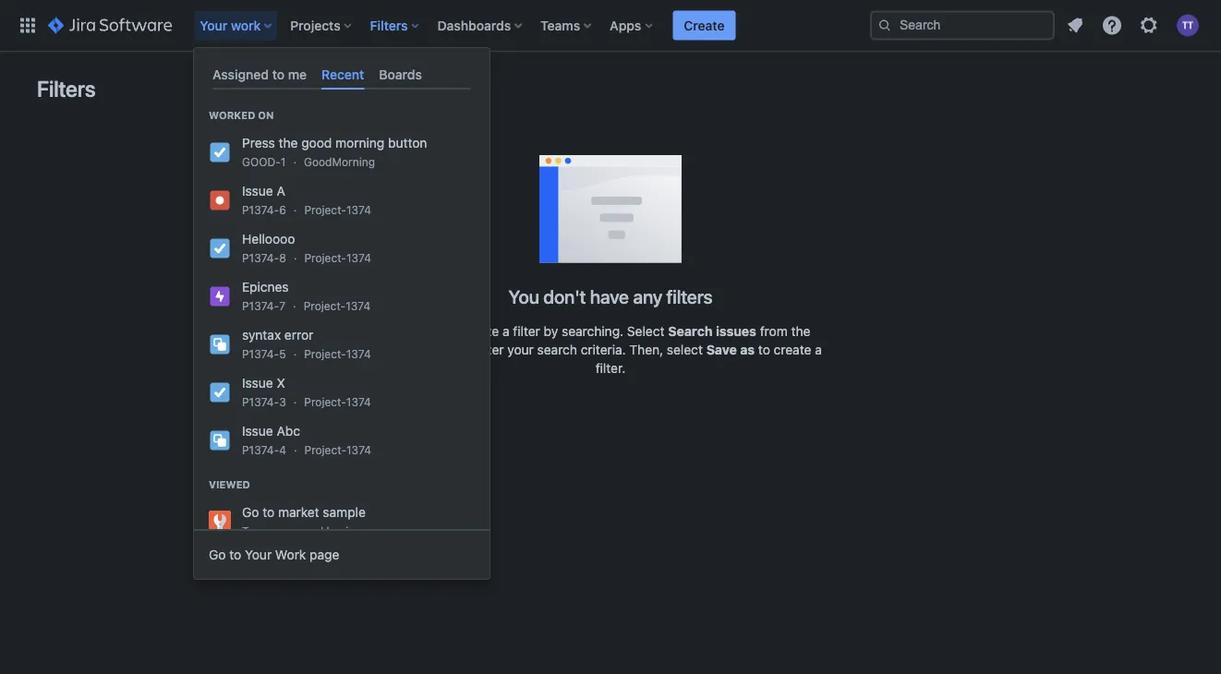 Task type: describe. For each thing, give the bounding box(es) containing it.
sample
[[323, 505, 366, 520]]

0 vertical spatial a
[[502, 324, 509, 339]]

you for you can create a filter by searching. select search issues
[[411, 324, 433, 339]]

1374 for syntax error
[[346, 347, 371, 360]]

project- for issue x
[[304, 396, 346, 408]]

issues
[[716, 324, 756, 339]]

then,
[[629, 342, 663, 357]]

your profile and settings image
[[1177, 14, 1199, 36]]

select
[[627, 324, 665, 339]]

syntax
[[242, 328, 281, 343]]

worked on
[[209, 110, 274, 122]]

can
[[436, 324, 458, 339]]

good-1
[[242, 155, 286, 168]]

a inside to create a filter.
[[815, 342, 822, 357]]

go to your work page link
[[194, 537, 490, 574]]

7
[[279, 299, 285, 312]]

don't
[[543, 285, 586, 307]]

assigned to me
[[212, 67, 307, 82]]

error
[[284, 328, 313, 343]]

the for from
[[791, 324, 810, 339]]

0 vertical spatial create
[[461, 324, 499, 339]]

searching.
[[562, 324, 624, 339]]

filters inside dropdown button
[[370, 18, 408, 33]]

go for go to your work page
[[209, 547, 226, 563]]

0 horizontal spatial filters
[[37, 76, 95, 102]]

p1374- for helloooo
[[242, 251, 279, 264]]

1374 for issue abc
[[346, 444, 371, 456]]

viewed
[[209, 479, 250, 491]]

create inside to create a filter.
[[774, 342, 811, 357]]

criteria.
[[581, 342, 626, 357]]

dashboards button
[[432, 11, 529, 40]]

issue a
[[242, 184, 285, 199]]

dashboards
[[437, 18, 511, 33]]

settings image
[[1138, 14, 1160, 36]]

x
[[277, 376, 285, 391]]

teams
[[540, 18, 580, 33]]

goodmorning
[[304, 155, 375, 168]]

work
[[231, 18, 261, 33]]

Search field
[[870, 11, 1055, 40]]

p1374-3
[[242, 396, 286, 408]]

projects
[[290, 18, 341, 33]]

1374 for issue x
[[346, 396, 371, 408]]

good-
[[242, 155, 281, 168]]

apps
[[610, 18, 641, 33]]

project-1374 up error
[[304, 299, 371, 312]]

p1374-4
[[242, 444, 286, 456]]

enter
[[473, 342, 504, 357]]

filter.
[[596, 361, 626, 376]]

1374 for helloooo
[[346, 251, 371, 264]]

3
[[279, 396, 286, 408]]

recent
[[322, 67, 364, 82]]

primary element
[[11, 0, 870, 51]]

to for assigned to me
[[272, 67, 285, 82]]

a
[[277, 184, 285, 199]]

project-1374 for syntax error
[[304, 347, 371, 360]]

appswitcher icon image
[[17, 14, 39, 36]]

your work
[[200, 18, 261, 33]]

issue x
[[242, 376, 285, 391]]

1 vertical spatial your
[[245, 547, 272, 563]]

you don't have any filters
[[509, 285, 713, 307]]

teams button
[[535, 11, 599, 40]]

save as
[[706, 342, 755, 357]]

project- up error
[[304, 299, 346, 312]]

helloooo
[[242, 232, 295, 247]]

your work button
[[194, 11, 279, 40]]

you can create a filter by searching. select search issues
[[411, 324, 756, 339]]

on
[[258, 110, 274, 122]]

business
[[327, 525, 373, 538]]

to inside to create a filter.
[[758, 342, 770, 357]]

go to your work page
[[209, 547, 339, 563]]

1374 for issue a
[[346, 203, 371, 216]]

work
[[275, 547, 306, 563]]

your inside popup button
[[200, 18, 228, 33]]

managed
[[275, 525, 324, 538]]

select
[[667, 342, 703, 357]]



Task type: locate. For each thing, give the bounding box(es) containing it.
0 vertical spatial the
[[279, 136, 298, 151]]

to up the 'team-'
[[263, 505, 274, 520]]

5
[[279, 347, 286, 360]]

p1374- down helloooo
[[242, 251, 279, 264]]

any
[[633, 285, 662, 307]]

2 p1374- from the top
[[242, 251, 279, 264]]

0 vertical spatial issue
[[242, 184, 273, 199]]

issue for issue a
[[242, 184, 273, 199]]

your
[[507, 342, 534, 357]]

1 horizontal spatial a
[[815, 342, 822, 357]]

0 horizontal spatial you
[[411, 324, 433, 339]]

as
[[740, 342, 755, 357]]

1374 down 'goodmorning'
[[346, 203, 371, 216]]

banner
[[0, 0, 1221, 52]]

the inside 'from the sidebar and enter your search criteria. then, select'
[[791, 324, 810, 339]]

create up enter
[[461, 324, 499, 339]]

to for go to market sample team-managed business
[[263, 505, 274, 520]]

notifications image
[[1064, 14, 1086, 36]]

project- for issue abc
[[304, 444, 346, 456]]

p1374-7
[[242, 299, 285, 312]]

you
[[509, 285, 539, 307], [411, 324, 433, 339]]

1 vertical spatial go
[[209, 547, 226, 563]]

create down from
[[774, 342, 811, 357]]

p1374- for issue abc
[[242, 444, 279, 456]]

morning
[[335, 136, 385, 151]]

project-1374 right 4
[[304, 444, 371, 456]]

1 vertical spatial the
[[791, 324, 810, 339]]

project- right 6
[[304, 203, 346, 216]]

project-1374 for issue a
[[304, 203, 371, 216]]

issue up p1374-4
[[242, 424, 273, 439]]

go up the 'team-'
[[242, 505, 259, 520]]

to create a filter.
[[596, 342, 822, 376]]

to
[[272, 67, 285, 82], [758, 342, 770, 357], [263, 505, 274, 520], [229, 547, 241, 563]]

you for you don't have any filters
[[509, 285, 539, 307]]

project-1374
[[304, 203, 371, 216], [304, 251, 371, 264], [304, 299, 371, 312], [304, 347, 371, 360], [304, 396, 371, 408], [304, 444, 371, 456]]

6
[[279, 203, 286, 216]]

team-
[[242, 525, 275, 538]]

p1374-
[[242, 203, 279, 216], [242, 251, 279, 264], [242, 299, 279, 312], [242, 347, 279, 360], [242, 396, 279, 408], [242, 444, 279, 456]]

project- for helloooo
[[304, 251, 346, 264]]

the for press
[[279, 136, 298, 151]]

project-1374 for issue x
[[304, 396, 371, 408]]

project- right 8 at the top of page
[[304, 251, 346, 264]]

issue abc
[[242, 424, 300, 439]]

page
[[310, 547, 339, 563]]

0 horizontal spatial create
[[461, 324, 499, 339]]

0 vertical spatial go
[[242, 505, 259, 520]]

abc
[[277, 424, 300, 439]]

a
[[502, 324, 509, 339], [815, 342, 822, 357]]

project- right 3
[[304, 396, 346, 408]]

the
[[279, 136, 298, 151], [791, 324, 810, 339]]

1 vertical spatial filters
[[37, 76, 95, 102]]

1
[[281, 155, 286, 168]]

p1374- down epicnes
[[242, 299, 279, 312]]

1374 left sidebar
[[346, 347, 371, 360]]

1374 right 7
[[346, 299, 371, 312]]

1 horizontal spatial go
[[242, 505, 259, 520]]

1 vertical spatial issue
[[242, 376, 273, 391]]

4 p1374- from the top
[[242, 347, 279, 360]]

0 horizontal spatial go
[[209, 547, 226, 563]]

search
[[537, 342, 577, 357]]

issue up p1374-3
[[242, 376, 273, 391]]

project-1374 down 'goodmorning'
[[304, 203, 371, 216]]

issue for issue abc
[[242, 424, 273, 439]]

4
[[279, 444, 286, 456]]

1 horizontal spatial the
[[791, 324, 810, 339]]

to for go to your work page
[[229, 547, 241, 563]]

search
[[668, 324, 713, 339]]

3 issue from the top
[[242, 424, 273, 439]]

project-1374 for helloooo
[[304, 251, 371, 264]]

jira software image
[[48, 14, 172, 36], [48, 14, 172, 36]]

go down viewed
[[209, 547, 226, 563]]

banner containing your work
[[0, 0, 1221, 52]]

help image
[[1101, 14, 1123, 36]]

filter
[[513, 324, 540, 339]]

6 p1374- from the top
[[242, 444, 279, 456]]

project-
[[304, 203, 346, 216], [304, 251, 346, 264], [304, 299, 346, 312], [304, 347, 346, 360], [304, 396, 346, 408], [304, 444, 346, 456]]

1 issue from the top
[[242, 184, 273, 199]]

p1374- down issue x
[[242, 396, 279, 408]]

p1374-6
[[242, 203, 286, 216]]

0 vertical spatial your
[[200, 18, 228, 33]]

projects button
[[285, 11, 359, 40]]

tab list
[[205, 59, 478, 90]]

0 horizontal spatial the
[[279, 136, 298, 151]]

2 vertical spatial issue
[[242, 424, 273, 439]]

1374
[[346, 203, 371, 216], [346, 251, 371, 264], [346, 299, 371, 312], [346, 347, 371, 360], [346, 396, 371, 408], [346, 444, 371, 456]]

1 p1374- from the top
[[242, 203, 279, 216]]

create
[[684, 18, 725, 33]]

you up sidebar
[[411, 324, 433, 339]]

project- right 4
[[304, 444, 346, 456]]

you up filter
[[509, 285, 539, 307]]

apps button
[[604, 11, 660, 40]]

project- for issue a
[[304, 203, 346, 216]]

your
[[200, 18, 228, 33], [245, 547, 272, 563]]

and
[[447, 342, 469, 357]]

p1374-5
[[242, 347, 286, 360]]

p1374- for syntax error
[[242, 347, 279, 360]]

the up 1
[[279, 136, 298, 151]]

project-1374 right 8 at the top of page
[[304, 251, 371, 264]]

8
[[279, 251, 286, 264]]

1 vertical spatial create
[[774, 342, 811, 357]]

go
[[242, 505, 259, 520], [209, 547, 226, 563]]

1374 up sample
[[346, 444, 371, 456]]

p1374- down the issue abc
[[242, 444, 279, 456]]

1 horizontal spatial your
[[245, 547, 272, 563]]

project-1374 right 3
[[304, 396, 371, 408]]

0 vertical spatial filters
[[370, 18, 408, 33]]

from the sidebar and enter your search criteria. then, select
[[399, 324, 810, 357]]

good
[[301, 136, 332, 151]]

syntax error
[[242, 328, 313, 343]]

p1374- down syntax
[[242, 347, 279, 360]]

filters down appswitcher icon
[[37, 76, 95, 102]]

press the good morning button
[[242, 136, 427, 151]]

project-1374 down error
[[304, 347, 371, 360]]

assigned
[[212, 67, 269, 82]]

filters
[[370, 18, 408, 33], [37, 76, 95, 102]]

save
[[706, 342, 737, 357]]

2 issue from the top
[[242, 376, 273, 391]]

the right from
[[791, 324, 810, 339]]

go to market sample team-managed business
[[242, 505, 373, 538]]

by
[[544, 324, 558, 339]]

3 p1374- from the top
[[242, 299, 279, 312]]

press
[[242, 136, 275, 151]]

p1374-8
[[242, 251, 286, 264]]

have
[[590, 285, 629, 307]]

create button
[[673, 11, 736, 40]]

p1374- for issue a
[[242, 203, 279, 216]]

1 horizontal spatial you
[[509, 285, 539, 307]]

go for go to market sample team-managed business
[[242, 505, 259, 520]]

p1374- down issue a on the top left of the page
[[242, 203, 279, 216]]

project- for syntax error
[[304, 347, 346, 360]]

your left work
[[200, 18, 228, 33]]

0 horizontal spatial a
[[502, 324, 509, 339]]

go inside "go to market sample team-managed business"
[[242, 505, 259, 520]]

0 vertical spatial you
[[509, 285, 539, 307]]

1 vertical spatial you
[[411, 324, 433, 339]]

1 horizontal spatial create
[[774, 342, 811, 357]]

tab list containing assigned to me
[[205, 59, 478, 90]]

me
[[288, 67, 307, 82]]

worked
[[209, 110, 255, 122]]

to left me
[[272, 67, 285, 82]]

a right as
[[815, 342, 822, 357]]

a left filter
[[502, 324, 509, 339]]

issue
[[242, 184, 273, 199], [242, 376, 273, 391], [242, 424, 273, 439]]

market
[[278, 505, 319, 520]]

to left work
[[229, 547, 241, 563]]

1374 right 3
[[346, 396, 371, 408]]

0 horizontal spatial your
[[200, 18, 228, 33]]

1 horizontal spatial filters
[[370, 18, 408, 33]]

1 vertical spatial a
[[815, 342, 822, 357]]

button
[[388, 136, 427, 151]]

issue for issue x
[[242, 376, 273, 391]]

your down the 'team-'
[[245, 547, 272, 563]]

epicnes
[[242, 280, 289, 295]]

5 p1374- from the top
[[242, 396, 279, 408]]

project- down error
[[304, 347, 346, 360]]

from
[[760, 324, 788, 339]]

p1374- for issue x
[[242, 396, 279, 408]]

issue up p1374-6
[[242, 184, 273, 199]]

sidebar
[[399, 342, 444, 357]]

filters button
[[365, 11, 426, 40]]

filters
[[667, 285, 713, 307]]

p1374- for epicnes
[[242, 299, 279, 312]]

filters up boards
[[370, 18, 408, 33]]

boards
[[379, 67, 422, 82]]

project-1374 for issue abc
[[304, 444, 371, 456]]

to inside "go to market sample team-managed business"
[[263, 505, 274, 520]]

to right as
[[758, 342, 770, 357]]

search image
[[878, 18, 892, 33]]

1374 right 8 at the top of page
[[346, 251, 371, 264]]



Task type: vqa. For each thing, say whether or not it's contained in the screenshot.
settings within the button
no



